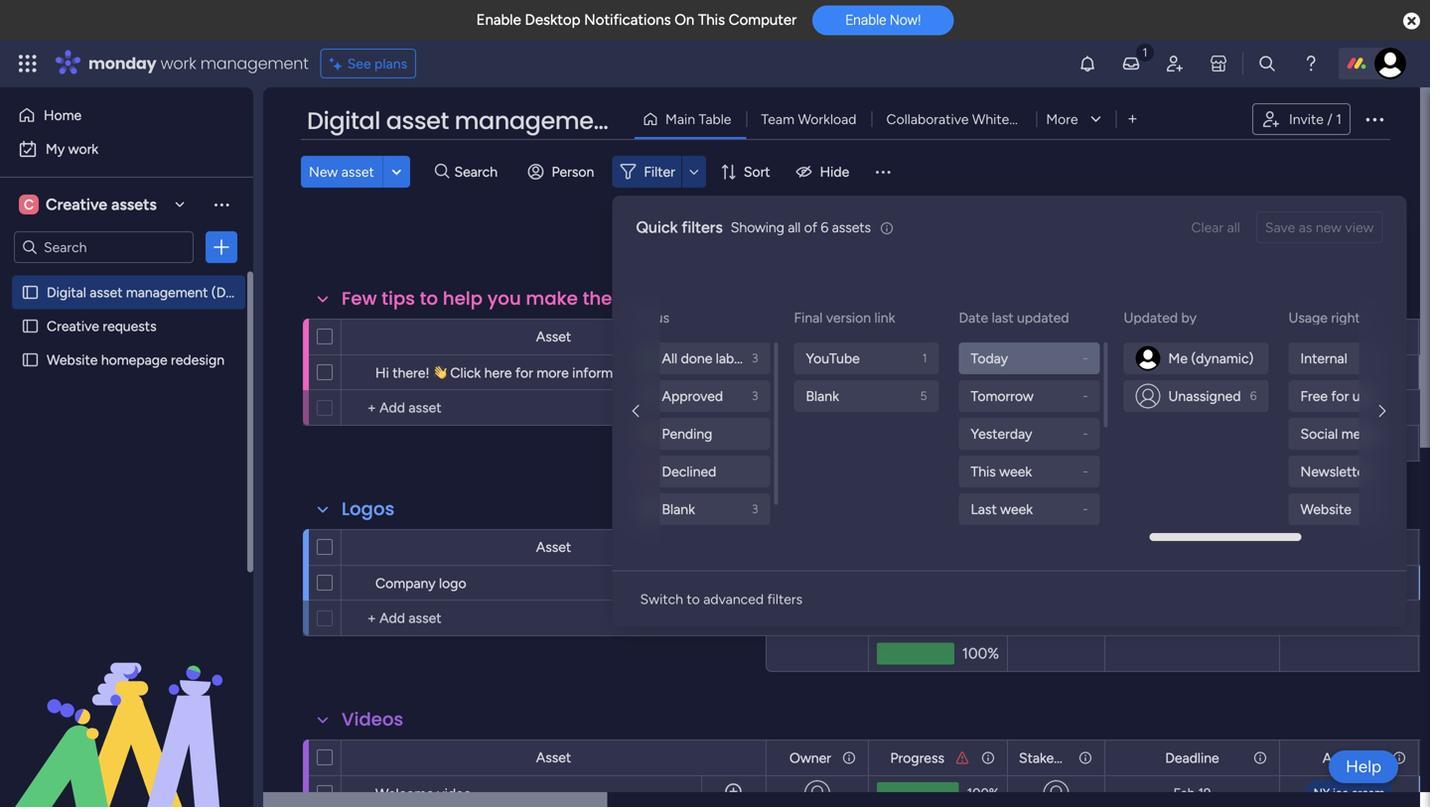 Task type: locate. For each thing, give the bounding box(es) containing it.
- for tomorrow
[[1083, 389, 1088, 403]]

3 right the approved
[[752, 389, 758, 403]]

progress field left there's a configuration issue.
select which status columns will affect the progress calculation icon at right
[[886, 748, 950, 769]]

1 vertical spatial progress field
[[886, 748, 950, 769]]

rights
[[1332, 309, 1367, 326]]

digital asset management (dam)
[[307, 104, 698, 138], [47, 284, 252, 301]]

this right on
[[698, 11, 725, 29]]

2 vertical spatial 1
[[739, 371, 743, 383]]

1 horizontal spatial enable
[[846, 12, 887, 28]]

Few tips to help you make the most of this template :) field
[[337, 286, 835, 312]]

creative assets
[[46, 195, 157, 214]]

1 horizontal spatial 1
[[922, 351, 927, 366]]

1 vertical spatial deadline
[[1166, 539, 1220, 556]]

work
[[160, 52, 196, 75], [68, 141, 98, 157]]

this week
[[971, 463, 1032, 480]]

1 public board image from the top
[[21, 317, 40, 336]]

0 vertical spatial + add asset text field
[[352, 396, 757, 420]]

hide
[[820, 163, 850, 180]]

asset inside 'button'
[[341, 163, 374, 180]]

2 progress from the top
[[891, 750, 945, 767]]

3 - from the top
[[1083, 427, 1088, 441]]

1 inside button
[[739, 371, 743, 383]]

Account field
[[1318, 326, 1381, 348], [1318, 537, 1381, 559], [1318, 748, 1381, 769]]

2 vertical spatial asset
[[90, 284, 123, 301]]

1 down labels
[[739, 371, 743, 383]]

enable for enable desktop notifications on this computer
[[476, 11, 521, 29]]

0 horizontal spatial filters
[[682, 218, 723, 237]]

here
[[484, 365, 512, 381]]

option
[[0, 275, 253, 279]]

1 - from the top
[[1083, 351, 1088, 366]]

pending
[[662, 426, 713, 443]]

4 - from the top
[[1083, 464, 1088, 479]]

1 enable from the left
[[476, 11, 521, 29]]

Search field
[[450, 158, 509, 186]]

1 horizontal spatial of
[[804, 219, 817, 236]]

2 enable from the left
[[846, 12, 887, 28]]

all inside clear all button
[[1227, 219, 1241, 236]]

ice
[[1333, 786, 1349, 801]]

sort
[[744, 163, 770, 180]]

assets down hide
[[832, 219, 871, 236]]

1 vertical spatial progress
[[891, 750, 945, 767]]

john smith image
[[1136, 346, 1161, 371]]

status
[[629, 309, 670, 326]]

0 vertical spatial owner field
[[785, 326, 836, 348]]

0 horizontal spatial asset
[[90, 284, 123, 301]]

2 owner field from the top
[[785, 748, 836, 769]]

- for today
[[1083, 351, 1088, 366]]

declined
[[662, 463, 717, 480]]

2 stakehoders from the top
[[1019, 750, 1097, 767]]

+ Add asset text field
[[352, 396, 757, 420], [352, 607, 757, 631]]

for left use
[[1332, 388, 1349, 405]]

this
[[691, 286, 724, 311]]

3 right labels
[[752, 351, 758, 366]]

1 right /
[[1336, 111, 1342, 128]]

unassigned
[[1169, 388, 1241, 405]]

1 vertical spatial creative
[[47, 318, 99, 335]]

1 vertical spatial work
[[68, 141, 98, 157]]

there!
[[393, 365, 430, 381]]

1 vertical spatial public board image
[[21, 351, 40, 370]]

3 3 from the top
[[752, 502, 758, 517]]

yesterday
[[971, 426, 1033, 443]]

1 vertical spatial to
[[687, 591, 700, 608]]

to inside field
[[420, 286, 438, 311]]

1 inside "final version link" group
[[922, 351, 927, 366]]

more
[[1046, 111, 1078, 128]]

0 vertical spatial deadline field
[[1161, 326, 1225, 348]]

account field down the "newsletter"
[[1318, 537, 1381, 559]]

logos
[[342, 497, 395, 522]]

(dam) inside list box
[[211, 284, 252, 301]]

my work link
[[12, 133, 241, 165]]

make
[[526, 286, 578, 311]]

1 horizontal spatial 6
[[1250, 389, 1257, 403]]

2 deadline from the top
[[1166, 539, 1220, 556]]

- right tomorrow
[[1083, 389, 1088, 403]]

1 horizontal spatial this
[[971, 463, 996, 480]]

0 vertical spatial 6
[[821, 219, 829, 236]]

team workload
[[761, 111, 857, 128]]

blank down youtube
[[806, 388, 839, 405]]

monday marketplace image
[[1209, 54, 1229, 74]]

1 horizontal spatial (dam)
[[623, 104, 698, 138]]

3 for approved
[[752, 389, 758, 403]]

updated by
[[1124, 309, 1197, 326]]

1 up 5
[[922, 351, 927, 366]]

feb
[[1174, 786, 1195, 802]]

asset up creative requests
[[90, 284, 123, 301]]

0 vertical spatial creative
[[46, 195, 107, 214]]

1 stakehoders field from the top
[[1014, 326, 1097, 348]]

0 vertical spatial account
[[1323, 329, 1376, 346]]

2 3 from the top
[[752, 389, 758, 403]]

- left john smith image
[[1083, 351, 1088, 366]]

social media
[[1301, 426, 1380, 443]]

2 asset from the top
[[536, 539, 571, 556]]

0 vertical spatial assets
[[111, 195, 157, 214]]

stakehoders right there's a configuration issue.
select which status columns will affect the progress calculation icon at right
[[1019, 750, 1097, 767]]

advanced
[[704, 591, 764, 608]]

stakehoders
[[1019, 329, 1097, 346], [1019, 750, 1097, 767]]

filters right quick
[[682, 218, 723, 237]]

blank inside status group
[[662, 501, 695, 518]]

progress down "link"
[[891, 329, 945, 346]]

3 for all done labels
[[752, 351, 758, 366]]

filters right the advanced
[[767, 591, 803, 608]]

1 horizontal spatial to
[[687, 591, 700, 608]]

3 deadline field from the top
[[1161, 748, 1225, 769]]

digital
[[307, 104, 380, 138], [47, 284, 86, 301]]

0 vertical spatial deadline
[[1166, 329, 1220, 346]]

use
[[1353, 388, 1375, 405]]

6 down (dynamic)
[[1250, 389, 1257, 403]]

help button
[[1329, 751, 1399, 784]]

0 horizontal spatial enable
[[476, 11, 521, 29]]

work inside option
[[68, 141, 98, 157]]

1 asset from the top
[[536, 328, 571, 345]]

1 vertical spatial 1
[[922, 351, 927, 366]]

1 horizontal spatial work
[[160, 52, 196, 75]]

2 deadline field from the top
[[1161, 537, 1225, 559]]

2 vertical spatial deadline field
[[1161, 748, 1225, 769]]

(dam) inside digital asset management (dam) field
[[623, 104, 698, 138]]

dapulse close image
[[1404, 11, 1421, 32]]

to right switch
[[687, 591, 700, 608]]

1 + add asset text field from the top
[[352, 396, 757, 420]]

website down creative requests
[[47, 352, 98, 369]]

1 for the 1 button
[[739, 371, 743, 383]]

notifications image
[[1078, 54, 1098, 74]]

stakehoders field right there's a configuration issue.
select which status columns will affect the progress calculation icon at right
[[1014, 748, 1097, 769]]

filter
[[644, 163, 675, 180]]

week
[[1000, 463, 1032, 480], [1001, 501, 1033, 518]]

Stakehoders field
[[1014, 326, 1097, 348], [1014, 748, 1097, 769]]

options image
[[1363, 107, 1387, 131]]

0 vertical spatial blank
[[806, 388, 839, 405]]

Videos field
[[337, 707, 409, 733]]

my
[[46, 141, 65, 157]]

1 image
[[1136, 41, 1154, 63]]

5 - from the top
[[1083, 502, 1088, 517]]

list box containing digital asset management (dam)
[[0, 272, 253, 645]]

1 progress from the top
[[891, 329, 945, 346]]

enable now!
[[846, 12, 921, 28]]

to right tips
[[420, 286, 438, 311]]

new
[[309, 163, 338, 180]]

asset for videos
[[536, 750, 571, 766]]

0 horizontal spatial (dam)
[[211, 284, 252, 301]]

digital right public board icon on the top of the page
[[47, 284, 86, 301]]

6 down hide popup button
[[821, 219, 829, 236]]

work for monday
[[160, 52, 196, 75]]

1 stakehoders from the top
[[1019, 329, 1097, 346]]

column information image
[[1078, 329, 1094, 345], [1253, 540, 1269, 556], [841, 751, 857, 766], [980, 751, 996, 766]]

digital asset management (dam) up "search" field
[[307, 104, 698, 138]]

0 vertical spatial 3
[[752, 351, 758, 366]]

all right showing
[[788, 219, 801, 236]]

status group
[[629, 343, 774, 526]]

0 horizontal spatial to
[[420, 286, 438, 311]]

of left this
[[669, 286, 686, 311]]

monday
[[88, 52, 157, 75]]

switch to advanced filters button
[[632, 584, 811, 615]]

1 vertical spatial owner
[[790, 750, 831, 767]]

select product image
[[18, 54, 38, 74]]

enable inside button
[[846, 12, 887, 28]]

on
[[675, 11, 695, 29]]

0 vertical spatial owner
[[790, 329, 831, 346]]

showing
[[731, 219, 785, 236]]

0 vertical spatial digital
[[307, 104, 380, 138]]

my work
[[46, 141, 98, 157]]

1 vertical spatial this
[[971, 463, 996, 480]]

progress field left there's a configuration issue.
select which status columns will affect the progress calculation image
[[886, 326, 950, 348]]

1 vertical spatial asset
[[536, 539, 571, 556]]

5
[[921, 389, 927, 403]]

1 vertical spatial + add asset text field
[[352, 607, 757, 631]]

see
[[347, 55, 371, 72]]

account down rights
[[1323, 329, 1376, 346]]

1 vertical spatial management
[[455, 104, 617, 138]]

1 vertical spatial account
[[1323, 539, 1376, 556]]

week for this week
[[1000, 463, 1032, 480]]

creative left requests
[[47, 318, 99, 335]]

1 horizontal spatial website
[[1301, 501, 1352, 518]]

3 up the advanced
[[752, 502, 758, 517]]

1 vertical spatial for
[[1332, 388, 1349, 405]]

asset
[[536, 328, 571, 345], [536, 539, 571, 556], [536, 750, 571, 766]]

0 vertical spatial for
[[515, 365, 533, 381]]

1 horizontal spatial asset
[[341, 163, 374, 180]]

lottie animation element
[[0, 607, 253, 808]]

asset
[[386, 104, 449, 138], [341, 163, 374, 180], [90, 284, 123, 301]]

john smith image
[[1375, 48, 1407, 79]]

2 horizontal spatial 1
[[1336, 111, 1342, 128]]

Deadline field
[[1161, 326, 1225, 348], [1161, 537, 1225, 559], [1161, 748, 1225, 769]]

1 owner from the top
[[790, 329, 831, 346]]

all right clear
[[1227, 219, 1241, 236]]

2 vertical spatial account field
[[1318, 748, 1381, 769]]

1 3 from the top
[[752, 351, 758, 366]]

stakehoders field right the last
[[1014, 326, 1097, 348]]

for inside usage rights group
[[1332, 388, 1349, 405]]

Search in workspace field
[[42, 236, 166, 259]]

stakehoders down updated
[[1019, 329, 1097, 346]]

Progress field
[[886, 326, 950, 348], [886, 748, 950, 769]]

1 vertical spatial stakehoders field
[[1014, 748, 1097, 769]]

progress for progress field associated with there's a configuration issue.
select which status columns will affect the progress calculation icon at right
[[891, 750, 945, 767]]

website inside usage rights group
[[1301, 501, 1352, 518]]

1 horizontal spatial all
[[1227, 219, 1241, 236]]

progress left there's a configuration issue.
select which status columns will affect the progress calculation icon at right
[[891, 750, 945, 767]]

new asset
[[309, 163, 374, 180]]

0 horizontal spatial for
[[515, 365, 533, 381]]

account down the "newsletter"
[[1323, 539, 1376, 556]]

0 horizontal spatial 1
[[739, 371, 743, 383]]

website down the "newsletter"
[[1301, 501, 1352, 518]]

angle down image
[[392, 164, 401, 179]]

(dam) down options image
[[211, 284, 252, 301]]

2 vertical spatial 3
[[752, 502, 758, 517]]

2 progress field from the top
[[886, 748, 950, 769]]

workspace options image
[[212, 194, 231, 214]]

0 vertical spatial filters
[[682, 218, 723, 237]]

3 account from the top
[[1323, 750, 1376, 767]]

options image
[[212, 237, 231, 257]]

0 horizontal spatial all
[[788, 219, 801, 236]]

2 all from the left
[[1227, 219, 1241, 236]]

digital up 'new asset' 'button' on the left of page
[[307, 104, 380, 138]]

1 vertical spatial website
[[1301, 501, 1352, 518]]

0 horizontal spatial 6
[[821, 219, 829, 236]]

0 vertical spatial this
[[698, 11, 725, 29]]

0 vertical spatial digital asset management (dam)
[[307, 104, 698, 138]]

creative requests
[[47, 318, 157, 335]]

asset right the new
[[341, 163, 374, 180]]

updated
[[1124, 309, 1178, 326]]

0 vertical spatial week
[[1000, 463, 1032, 480]]

search everything image
[[1258, 54, 1277, 74]]

0 horizontal spatial of
[[669, 286, 686, 311]]

for right here
[[515, 365, 533, 381]]

account up ny ice cream
[[1323, 750, 1376, 767]]

list box
[[0, 272, 253, 645]]

public board image
[[21, 283, 40, 302]]

progress field for there's a configuration issue.
select which status columns will affect the progress calculation image
[[886, 326, 950, 348]]

1 vertical spatial assets
[[832, 219, 871, 236]]

enable left desktop at the left
[[476, 11, 521, 29]]

Owner field
[[785, 326, 836, 348], [785, 748, 836, 769]]

logo
[[439, 575, 466, 592]]

blank
[[806, 388, 839, 405], [662, 501, 695, 518]]

as
[[1299, 219, 1313, 236]]

column information image
[[841, 329, 857, 345], [980, 329, 996, 345], [1253, 329, 1269, 345], [1392, 329, 1408, 345], [1392, 540, 1408, 556], [1078, 751, 1094, 766], [1253, 751, 1269, 766], [1392, 751, 1408, 766]]

digital asset management (dam) inside digital asset management (dam) field
[[307, 104, 698, 138]]

public board image for website homepage redesign
[[21, 351, 40, 370]]

2 horizontal spatial asset
[[386, 104, 449, 138]]

public board image
[[21, 317, 40, 336], [21, 351, 40, 370]]

1 vertical spatial 3
[[752, 389, 758, 403]]

1 horizontal spatial digital asset management (dam)
[[307, 104, 698, 138]]

0 vertical spatial website
[[47, 352, 98, 369]]

(dam) up filter
[[623, 104, 698, 138]]

1 vertical spatial account field
[[1318, 537, 1381, 559]]

2 owner from the top
[[790, 750, 831, 767]]

1 progress field from the top
[[886, 326, 950, 348]]

2 public board image from the top
[[21, 351, 40, 370]]

0 vertical spatial public board image
[[21, 317, 40, 336]]

hide button
[[788, 156, 861, 188]]

work right my
[[68, 141, 98, 157]]

creative inside workspace selection element
[[46, 195, 107, 214]]

week for last week
[[1001, 501, 1033, 518]]

- right yesterday
[[1083, 427, 1088, 441]]

enable for enable now!
[[846, 12, 887, 28]]

0 vertical spatial progress field
[[886, 326, 950, 348]]

of right showing
[[804, 219, 817, 236]]

0 horizontal spatial assets
[[111, 195, 157, 214]]

this down 67%
[[971, 463, 996, 480]]

0 vertical spatial 1
[[1336, 111, 1342, 128]]

videos
[[342, 707, 404, 733]]

redesign
[[171, 352, 225, 369]]

1 horizontal spatial digital
[[307, 104, 380, 138]]

deadline for second the deadline field from the bottom
[[1166, 539, 1220, 556]]

1 horizontal spatial filters
[[767, 591, 803, 608]]

0 vertical spatial work
[[160, 52, 196, 75]]

week up 'last week'
[[1000, 463, 1032, 480]]

of inside quick filters showing all of 6 assets
[[804, 219, 817, 236]]

digital inside field
[[307, 104, 380, 138]]

2 vertical spatial deadline
[[1166, 750, 1220, 767]]

creative for creative requests
[[47, 318, 99, 335]]

3 deadline from the top
[[1166, 750, 1220, 767]]

0 horizontal spatial website
[[47, 352, 98, 369]]

0 horizontal spatial digital
[[47, 284, 86, 301]]

blank inside "final version link" group
[[806, 388, 839, 405]]

3 for blank
[[752, 502, 758, 517]]

0 horizontal spatial work
[[68, 141, 98, 157]]

digital asset management (dam) up requests
[[47, 284, 252, 301]]

0 vertical spatial asset
[[536, 328, 571, 345]]

0 vertical spatial stakehoders field
[[1014, 326, 1097, 348]]

blank down declined
[[662, 501, 695, 518]]

invite members image
[[1165, 54, 1185, 74]]

clear
[[1192, 219, 1224, 236]]

requests
[[103, 318, 157, 335]]

1 vertical spatial digital asset management (dam)
[[47, 284, 252, 301]]

quick filters dialog
[[612, 196, 1430, 714]]

all done labels
[[662, 350, 751, 367]]

2 + add asset text field from the top
[[352, 607, 757, 631]]

1 horizontal spatial for
[[1332, 388, 1349, 405]]

0 vertical spatial (dam)
[[623, 104, 698, 138]]

0 vertical spatial asset
[[386, 104, 449, 138]]

assets inside workspace selection element
[[111, 195, 157, 214]]

computer
[[729, 11, 797, 29]]

1 deadline from the top
[[1166, 329, 1220, 346]]

- right 'last week'
[[1083, 502, 1088, 517]]

enable left 'now!'
[[846, 12, 887, 28]]

1 vertical spatial asset
[[341, 163, 374, 180]]

see plans
[[347, 55, 407, 72]]

welcome video
[[376, 786, 472, 803]]

0 vertical spatial account field
[[1318, 326, 1381, 348]]

asset up angle down icon
[[386, 104, 449, 138]]

sort button
[[712, 156, 782, 188]]

website for website homepage redesign
[[47, 352, 98, 369]]

0 vertical spatial stakehoders
[[1019, 329, 1097, 346]]

account field up internal
[[1318, 326, 1381, 348]]

1 vertical spatial of
[[669, 286, 686, 311]]

0 horizontal spatial digital asset management (dam)
[[47, 284, 252, 301]]

3 asset from the top
[[536, 750, 571, 766]]

1 vertical spatial (dam)
[[211, 284, 252, 301]]

2 vertical spatial asset
[[536, 750, 571, 766]]

67%
[[971, 434, 999, 452]]

- right this week
[[1083, 464, 1088, 479]]

1 vertical spatial blank
[[662, 501, 695, 518]]

creative right "workspace" image
[[46, 195, 107, 214]]

link
[[875, 309, 895, 326]]

1 all from the left
[[788, 219, 801, 236]]

whiteboard
[[972, 111, 1046, 128]]

1 for "final version link" group
[[922, 351, 927, 366]]

1 vertical spatial stakehoders
[[1019, 750, 1097, 767]]

owner for second owner field from the bottom of the page
[[790, 329, 831, 346]]

media
[[1342, 426, 1380, 443]]

2 - from the top
[[1083, 389, 1088, 403]]

1 vertical spatial owner field
[[785, 748, 836, 769]]

menu image
[[873, 162, 893, 182]]

creative
[[46, 195, 107, 214], [47, 318, 99, 335]]

/
[[1327, 111, 1333, 128]]

assets up search in workspace field
[[111, 195, 157, 214]]

1 vertical spatial 6
[[1250, 389, 1257, 403]]

usage
[[1289, 309, 1328, 326]]

work right monday
[[160, 52, 196, 75]]

1 horizontal spatial assets
[[832, 219, 871, 236]]

1 vertical spatial deadline field
[[1161, 537, 1225, 559]]

week right last
[[1001, 501, 1033, 518]]

account field up ny ice cream
[[1318, 748, 1381, 769]]

2 vertical spatial management
[[126, 284, 208, 301]]

update feed image
[[1122, 54, 1141, 74]]

updated
[[1017, 309, 1070, 326]]

management
[[200, 52, 309, 75], [455, 104, 617, 138], [126, 284, 208, 301]]



Task type: describe. For each thing, give the bounding box(es) containing it.
date last updated
[[959, 309, 1070, 326]]

stakehoders for 2nd stakehoders field
[[1019, 750, 1097, 767]]

help
[[443, 286, 483, 311]]

collaborative
[[887, 111, 969, 128]]

tomorrow
[[971, 388, 1034, 405]]

updated by group
[[1124, 343, 1273, 412]]

asset for few tips to help you make the most of this template :)
[[536, 328, 571, 345]]

template
[[728, 286, 812, 311]]

few
[[342, 286, 377, 311]]

Logos field
[[337, 497, 400, 523]]

done
[[681, 350, 713, 367]]

date
[[959, 309, 989, 326]]

there's a configuration issue.
select which status columns will affect the progress calculation image
[[955, 751, 971, 766]]

1 inside button
[[1336, 111, 1342, 128]]

→
[[648, 365, 662, 381]]

invite / 1 button
[[1253, 103, 1351, 135]]

me (dynamic)
[[1169, 350, 1254, 367]]

arrow down image
[[682, 160, 706, 184]]

all inside quick filters showing all of 6 assets
[[788, 219, 801, 236]]

homepage
[[101, 352, 167, 369]]

more
[[537, 365, 569, 381]]

2 account from the top
[[1323, 539, 1376, 556]]

6 inside quick filters showing all of 6 assets
[[821, 219, 829, 236]]

enable now! button
[[813, 5, 954, 35]]

asset inside field
[[386, 104, 449, 138]]

Digital asset management (DAM) field
[[302, 104, 698, 138]]

date last updated group
[[959, 343, 1104, 714]]

person
[[552, 163, 594, 180]]

new
[[1316, 219, 1342, 236]]

you
[[488, 286, 521, 311]]

work for my
[[68, 141, 98, 157]]

switch to advanced filters
[[640, 591, 803, 608]]

hi there!   👋  click here for more information  →
[[376, 365, 662, 381]]

creative for creative assets
[[46, 195, 107, 214]]

save as new view
[[1265, 219, 1374, 236]]

all
[[662, 350, 678, 367]]

home option
[[12, 99, 241, 131]]

- for yesterday
[[1083, 427, 1088, 441]]

1 account from the top
[[1323, 329, 1376, 346]]

👋
[[433, 365, 447, 381]]

management inside field
[[455, 104, 617, 138]]

add view image
[[1129, 112, 1137, 126]]

clear all
[[1192, 219, 1241, 236]]

website homepage redesign
[[47, 352, 225, 369]]

1 owner field from the top
[[785, 326, 836, 348]]

main table button
[[635, 103, 746, 135]]

deadline for third the deadline field from the top
[[1166, 750, 1220, 767]]

2 account field from the top
[[1318, 537, 1381, 559]]

last
[[971, 501, 997, 518]]

quick
[[636, 218, 678, 237]]

more button
[[1037, 103, 1116, 135]]

stakehoders for first stakehoders field from the top of the page
[[1019, 329, 1097, 346]]

social
[[1301, 426, 1338, 443]]

newsletter
[[1301, 463, 1370, 480]]

home link
[[12, 99, 241, 131]]

final version link group
[[794, 343, 943, 412]]

- for last week
[[1083, 502, 1088, 517]]

100%
[[962, 645, 999, 663]]

version
[[826, 309, 871, 326]]

now!
[[890, 12, 921, 28]]

v2 search image
[[435, 161, 450, 183]]

- for this week
[[1083, 464, 1088, 479]]

invite / 1
[[1289, 111, 1342, 128]]

this inside "date last updated" group
[[971, 463, 996, 480]]

table
[[699, 111, 732, 128]]

assets inside quick filters showing all of 6 assets
[[832, 219, 871, 236]]

few tips to help you make the most of this template :)
[[342, 286, 830, 311]]

help image
[[1301, 54, 1321, 74]]

new asset button
[[301, 156, 382, 188]]

workspace selection element
[[19, 193, 160, 217]]

1 button
[[701, 355, 766, 390]]

save as new view button
[[1257, 212, 1383, 243]]

usage rights group
[[1289, 343, 1430, 526]]

deadline for 1st the deadline field from the top of the page
[[1166, 329, 1220, 346]]

welcome
[[376, 786, 434, 803]]

there's a configuration issue.
select which status columns will affect the progress calculation image
[[955, 329, 971, 345]]

progress for progress field related to there's a configuration issue.
select which status columns will affect the progress calculation image
[[891, 329, 945, 346]]

1 vertical spatial digital
[[47, 284, 86, 301]]

of inside field
[[669, 286, 686, 311]]

monday work management
[[88, 52, 309, 75]]

filters inside button
[[767, 591, 803, 608]]

free
[[1301, 388, 1328, 405]]

0 vertical spatial management
[[200, 52, 309, 75]]

view
[[1346, 219, 1374, 236]]

owner for second owner field from the top
[[790, 750, 831, 767]]

management inside list box
[[126, 284, 208, 301]]

asset for logos
[[536, 539, 571, 556]]

final
[[794, 309, 823, 326]]

quick filters showing all of 6 assets
[[636, 218, 871, 237]]

my work option
[[12, 133, 241, 165]]

invite
[[1289, 111, 1324, 128]]

progress field for there's a configuration issue.
select which status columns will affect the progress calculation icon at right
[[886, 748, 950, 769]]

person button
[[520, 156, 606, 188]]

2 stakehoders field from the top
[[1014, 748, 1097, 769]]

me
[[1169, 350, 1188, 367]]

c
[[24, 196, 34, 213]]

6 inside updated by group
[[1250, 389, 1257, 403]]

final version link
[[794, 309, 895, 326]]

1 account field from the top
[[1318, 326, 1381, 348]]

approved
[[662, 388, 723, 405]]

home
[[44, 107, 82, 124]]

0 horizontal spatial this
[[698, 11, 725, 29]]

team
[[761, 111, 795, 128]]

labels
[[716, 350, 751, 367]]

plans
[[375, 55, 407, 72]]

%
[[989, 365, 999, 380]]

website for website
[[1301, 501, 1352, 518]]

public board image for creative requests
[[21, 317, 40, 336]]

tips
[[382, 286, 415, 311]]

notifications
[[584, 11, 671, 29]]

desktop
[[525, 11, 581, 29]]

the
[[583, 286, 612, 311]]

company logo
[[376, 575, 466, 592]]

workload
[[798, 111, 857, 128]]

3 account field from the top
[[1318, 748, 1381, 769]]

filter button
[[612, 156, 706, 188]]

lottie animation image
[[0, 607, 253, 808]]

last
[[992, 309, 1014, 326]]

collaborative whiteboard button
[[872, 103, 1046, 135]]

collaborative whiteboard
[[887, 111, 1046, 128]]

enable desktop notifications on this computer
[[476, 11, 797, 29]]

workspace image
[[19, 194, 39, 216]]

67
[[975, 365, 989, 380]]

main
[[666, 111, 695, 128]]

clear all button
[[1184, 212, 1249, 243]]

to inside button
[[687, 591, 700, 608]]

:)
[[817, 286, 830, 311]]

company
[[376, 575, 436, 592]]

video
[[437, 786, 472, 803]]

youtube
[[806, 350, 860, 367]]

1 deadline field from the top
[[1161, 326, 1225, 348]]

today
[[971, 350, 1008, 367]]

19
[[1199, 786, 1211, 802]]



Task type: vqa. For each thing, say whether or not it's contained in the screenshot.
the bottom + Add asset Text Box
no



